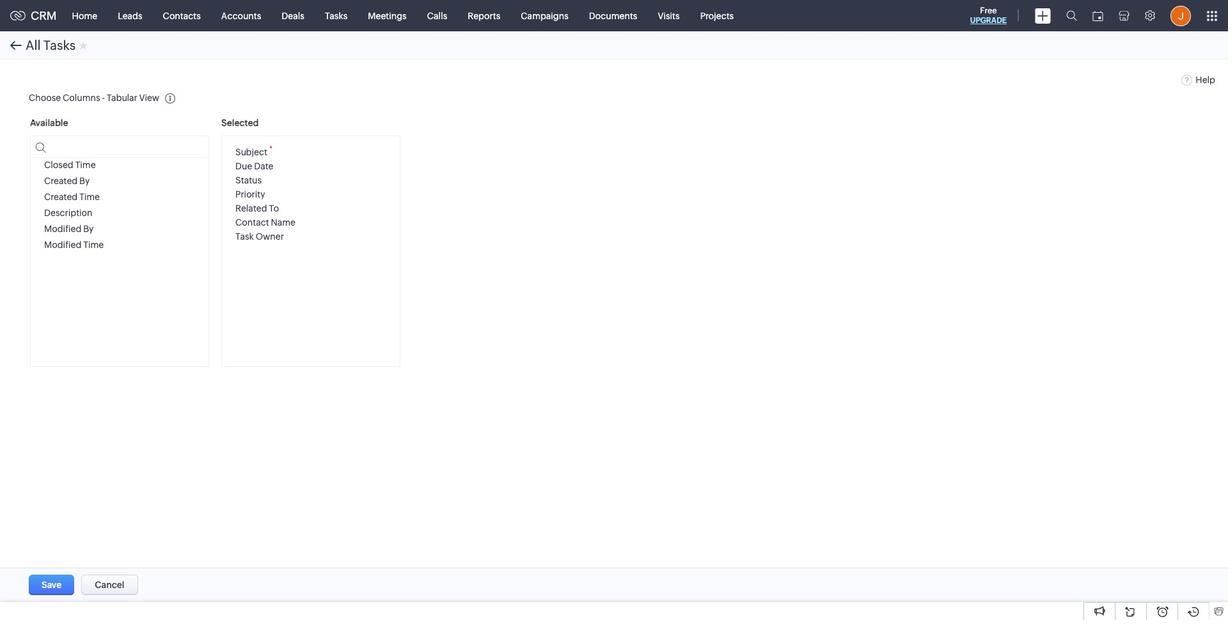 Task type: describe. For each thing, give the bounding box(es) containing it.
selected
[[221, 118, 259, 128]]

related
[[235, 203, 267, 213]]

to
[[269, 203, 279, 213]]

available
[[30, 118, 68, 128]]

priority
[[235, 189, 265, 199]]

description
[[44, 208, 92, 218]]

search element
[[1059, 0, 1085, 31]]

columns
[[63, 92, 100, 103]]

documents link
[[579, 0, 648, 31]]

mark as favorite image
[[79, 40, 88, 50]]

home link
[[62, 0, 108, 31]]

subject
[[235, 147, 267, 157]]

free upgrade
[[971, 6, 1007, 25]]

campaigns
[[521, 11, 569, 21]]

help
[[1196, 75, 1216, 85]]

1 vertical spatial time
[[79, 192, 100, 202]]

tabular
[[107, 92, 137, 103]]

1 vertical spatial by
[[83, 224, 94, 234]]

crm
[[31, 9, 57, 22]]

leads
[[118, 11, 142, 21]]

reports
[[468, 11, 501, 21]]

closed
[[44, 160, 73, 170]]

profile image
[[1171, 5, 1191, 26]]

date
[[254, 161, 274, 171]]

leads link
[[108, 0, 153, 31]]

upgrade
[[971, 16, 1007, 25]]

0 horizontal spatial tasks
[[43, 38, 76, 52]]

visits
[[658, 11, 680, 21]]

-
[[102, 92, 105, 103]]

create menu element
[[1028, 0, 1059, 31]]

task
[[235, 231, 254, 242]]

view
[[139, 92, 159, 103]]

choose columns - tabular view
[[29, 92, 159, 103]]

projects link
[[690, 0, 744, 31]]

documents
[[589, 11, 638, 21]]

accounts link
[[211, 0, 272, 31]]

0 vertical spatial tasks
[[325, 11, 348, 21]]

1 created from the top
[[44, 176, 78, 186]]

status
[[235, 175, 262, 185]]

accounts
[[221, 11, 261, 21]]



Task type: vqa. For each thing, say whether or not it's contained in the screenshot.
seventh option
no



Task type: locate. For each thing, give the bounding box(es) containing it.
calls
[[427, 11, 447, 21]]

due date status priority related to contact name task owner
[[235, 161, 296, 242]]

meetings link
[[358, 0, 417, 31]]

calendar image
[[1093, 11, 1104, 21]]

free
[[980, 6, 997, 15]]

meetings
[[368, 11, 407, 21]]

None text field
[[31, 136, 209, 158]]

tasks right the deals
[[325, 11, 348, 21]]

campaigns link
[[511, 0, 579, 31]]

*
[[269, 145, 273, 154]]

1 vertical spatial tasks
[[43, 38, 76, 52]]

None button
[[81, 575, 138, 596]]

created down closed
[[44, 176, 78, 186]]

deals
[[282, 11, 305, 21]]

search image
[[1067, 10, 1078, 21]]

2 created from the top
[[44, 192, 78, 202]]

1 modified from the top
[[44, 224, 81, 234]]

1 vertical spatial created
[[44, 192, 78, 202]]

1 vertical spatial modified
[[44, 240, 81, 250]]

visits link
[[648, 0, 690, 31]]

2 vertical spatial time
[[83, 240, 104, 250]]

created up description
[[44, 192, 78, 202]]

2 modified from the top
[[44, 240, 81, 250]]

choose
[[29, 92, 61, 103]]

profile element
[[1163, 0, 1199, 31]]

time down description
[[83, 240, 104, 250]]

create menu image
[[1035, 8, 1051, 23]]

owner
[[256, 231, 284, 242]]

all tasks
[[26, 38, 76, 52]]

contacts
[[163, 11, 201, 21]]

time up description
[[79, 192, 100, 202]]

None submit
[[29, 575, 74, 596]]

0 vertical spatial created
[[44, 176, 78, 186]]

closed time created by created time description modified by modified time
[[44, 160, 104, 250]]

time right closed
[[75, 160, 96, 170]]

crm link
[[10, 9, 57, 22]]

1 horizontal spatial tasks
[[325, 11, 348, 21]]

by up description
[[79, 176, 90, 186]]

0 vertical spatial by
[[79, 176, 90, 186]]

deals link
[[272, 0, 315, 31]]

calls link
[[417, 0, 458, 31]]

projects
[[700, 11, 734, 21]]

created
[[44, 176, 78, 186], [44, 192, 78, 202]]

contacts link
[[153, 0, 211, 31]]

contact
[[235, 217, 269, 228]]

help link
[[1182, 75, 1216, 85]]

name
[[271, 217, 296, 228]]

home
[[72, 11, 97, 21]]

0 vertical spatial modified
[[44, 224, 81, 234]]

reports link
[[458, 0, 511, 31]]

due
[[235, 161, 252, 171]]

all
[[26, 38, 41, 52]]

tasks
[[325, 11, 348, 21], [43, 38, 76, 52]]

tasks link
[[315, 0, 358, 31]]

modified
[[44, 224, 81, 234], [44, 240, 81, 250]]

by
[[79, 176, 90, 186], [83, 224, 94, 234]]

time
[[75, 160, 96, 170], [79, 192, 100, 202], [83, 240, 104, 250]]

tasks left mark as favorite image
[[43, 38, 76, 52]]

subject *
[[235, 145, 273, 157]]

by down description
[[83, 224, 94, 234]]

0 vertical spatial time
[[75, 160, 96, 170]]



